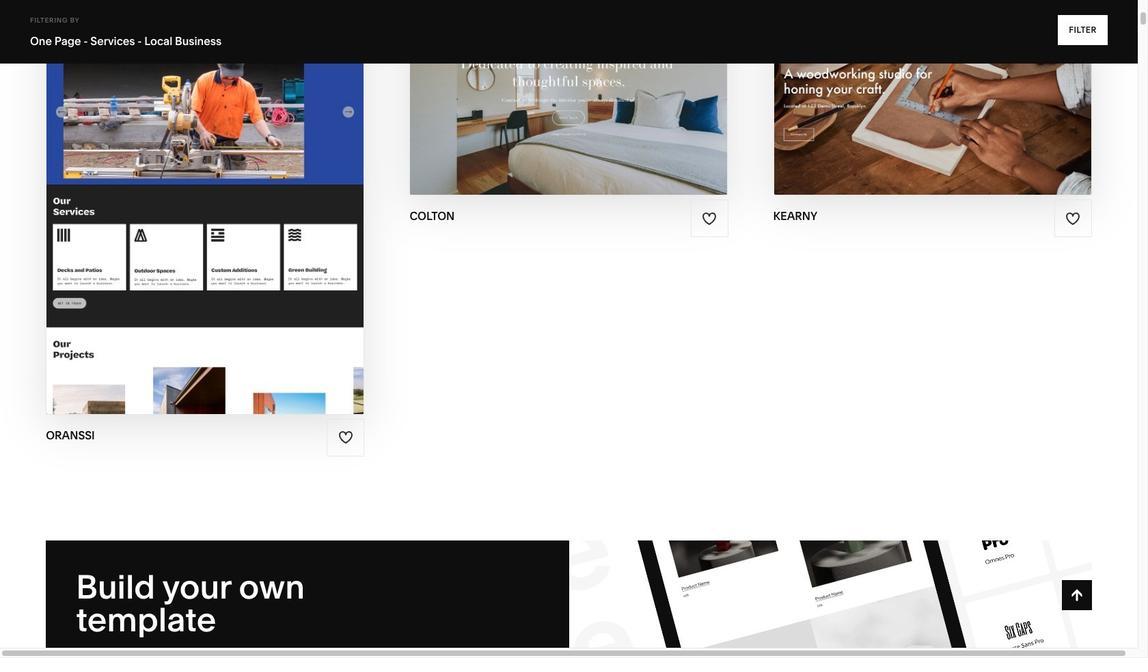 Task type: vqa. For each thing, say whether or not it's contained in the screenshot.
Oranssi IMAGE
yes



Task type: locate. For each thing, give the bounding box(es) containing it.
add oranssi to your favorites list image
[[338, 430, 353, 445]]

back to top image
[[1070, 588, 1085, 603]]

preview of building your own template image
[[569, 541, 1092, 658]]



Task type: describe. For each thing, give the bounding box(es) containing it.
colton image
[[410, 0, 728, 195]]

add colton to your favorites list image
[[702, 211, 717, 226]]

kearny image
[[774, 0, 1092, 195]]

oranssi image
[[47, 0, 364, 414]]



